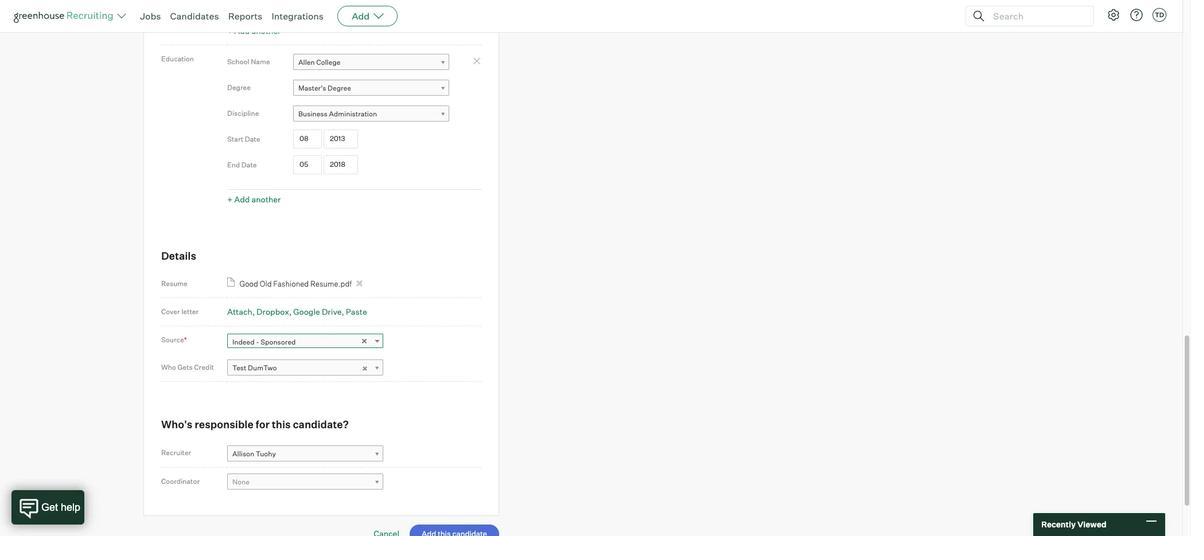 Task type: vqa. For each thing, say whether or not it's contained in the screenshot.
Who at bottom
yes



Task type: describe. For each thing, give the bounding box(es) containing it.
education element
[[227, 49, 481, 208]]

coordinator
[[161, 477, 200, 486]]

viewed
[[1078, 520, 1107, 530]]

yyyy text field for end date
[[324, 156, 358, 174]]

source *
[[161, 336, 187, 345]]

test
[[232, 364, 246, 373]]

allison tuohy
[[232, 450, 276, 458]]

test dumtwo link
[[227, 360, 383, 377]]

integrations
[[272, 10, 324, 22]]

business
[[298, 109, 327, 118]]

candidates link
[[170, 10, 219, 22]]

attach dropbox google drive paste
[[227, 307, 367, 317]]

configure image
[[1107, 8, 1121, 22]]

allen college link
[[293, 54, 449, 70]]

0 horizontal spatial degree
[[227, 83, 251, 92]]

end date
[[227, 161, 257, 169]]

allison tuohy link
[[227, 446, 383, 462]]

reports
[[228, 10, 262, 22]]

name
[[251, 57, 270, 66]]

end
[[227, 161, 240, 169]]

tuohy
[[256, 450, 276, 458]]

date for start date
[[245, 135, 260, 143]]

credit
[[194, 363, 214, 372]]

google drive link
[[293, 307, 344, 317]]

-
[[256, 338, 259, 346]]

paste link
[[346, 307, 367, 317]]

add button
[[337, 6, 398, 26]]

td
[[1155, 11, 1164, 19]]

mm text field for end date
[[293, 156, 322, 174]]

responsible
[[195, 419, 254, 431]]

indeed - sponsored
[[232, 338, 296, 346]]

+ add another link inside education element
[[227, 194, 281, 204]]

education
[[161, 54, 194, 63]]

integrations link
[[272, 10, 324, 22]]

cover
[[161, 308, 180, 316]]

dropbox
[[257, 307, 289, 317]]

jobs link
[[140, 10, 161, 22]]

test dumtwo
[[232, 364, 277, 373]]

attach link
[[227, 307, 255, 317]]

source
[[161, 336, 184, 345]]

recently
[[1041, 520, 1076, 530]]

college
[[316, 58, 341, 66]]

dumtwo
[[248, 364, 277, 373]]

administration
[[329, 109, 377, 118]]

yyyy text field for start date
[[324, 130, 358, 148]]

1 vertical spatial add
[[234, 26, 250, 36]]

+ add another for + add another 'link' inside education element
[[227, 194, 281, 204]]



Task type: locate. For each thing, give the bounding box(es) containing it.
none link
[[227, 474, 383, 491]]

+ add another down end date
[[227, 194, 281, 204]]

td button
[[1150, 6, 1169, 24]]

allen
[[298, 58, 315, 66]]

another
[[252, 26, 281, 36], [252, 194, 281, 204]]

indeed - sponsored link
[[227, 334, 383, 350]]

2 + add another link from the top
[[227, 194, 281, 204]]

business administration link
[[293, 105, 449, 122]]

another for + add another 'link' inside education element
[[252, 194, 281, 204]]

discipline
[[227, 109, 259, 118]]

add inside education element
[[234, 194, 250, 204]]

who's
[[161, 419, 193, 431]]

+ add another link down end date
[[227, 194, 281, 204]]

cover letter
[[161, 308, 199, 316]]

start date
[[227, 135, 260, 143]]

YYYY text field
[[324, 130, 358, 148], [324, 156, 358, 174]]

1 vertical spatial yyyy text field
[[324, 156, 358, 174]]

1 vertical spatial date
[[241, 161, 257, 169]]

1 + add another from the top
[[227, 26, 281, 36]]

sponsored
[[261, 338, 296, 346]]

1 another from the top
[[252, 26, 281, 36]]

date right start
[[245, 135, 260, 143]]

another down end date
[[252, 194, 281, 204]]

None text field
[[227, 0, 385, 21]]

*
[[184, 336, 187, 345]]

gets
[[178, 363, 193, 372]]

date
[[245, 135, 260, 143], [241, 161, 257, 169]]

allison
[[232, 450, 254, 458]]

1 vertical spatial another
[[252, 194, 281, 204]]

resume.pdf
[[310, 280, 352, 289]]

none
[[232, 478, 250, 487]]

0 vertical spatial + add another
[[227, 26, 281, 36]]

this
[[272, 419, 291, 431]]

school name
[[227, 57, 270, 66]]

0 vertical spatial + add another link
[[227, 26, 281, 36]]

attach
[[227, 307, 252, 317]]

add
[[352, 10, 370, 22], [234, 26, 250, 36], [234, 194, 250, 204]]

2 vertical spatial add
[[234, 194, 250, 204]]

+ for + add another 'link' inside education element
[[227, 194, 233, 204]]

another for second + add another 'link' from the bottom
[[252, 26, 281, 36]]

0 vertical spatial another
[[252, 26, 281, 36]]

2 mm text field from the top
[[293, 156, 322, 174]]

google
[[293, 307, 320, 317]]

+ add another
[[227, 26, 281, 36], [227, 194, 281, 204]]

allen college
[[298, 58, 341, 66]]

degree
[[227, 83, 251, 92], [328, 84, 351, 92]]

business administration
[[298, 109, 377, 118]]

add inside popup button
[[352, 10, 370, 22]]

date right end
[[241, 161, 257, 169]]

None submit
[[410, 525, 499, 537]]

good old fashioned resume.pdf
[[240, 280, 352, 289]]

td button
[[1153, 8, 1167, 22]]

details
[[161, 250, 196, 262]]

0 vertical spatial date
[[245, 135, 260, 143]]

jobs
[[140, 10, 161, 22]]

master's degree
[[298, 84, 351, 92]]

letter
[[181, 308, 199, 316]]

candidates
[[170, 10, 219, 22]]

add up allen college link at the left of the page
[[352, 10, 370, 22]]

1 horizontal spatial degree
[[328, 84, 351, 92]]

greenhouse recruiting image
[[14, 9, 117, 23]]

another inside education element
[[252, 194, 281, 204]]

add down end date
[[234, 194, 250, 204]]

+ add another for second + add another 'link' from the bottom
[[227, 26, 281, 36]]

2 + from the top
[[227, 194, 233, 204]]

1 vertical spatial + add another
[[227, 194, 281, 204]]

+ add another inside education element
[[227, 194, 281, 204]]

paste
[[346, 307, 367, 317]]

master's
[[298, 84, 326, 92]]

1 mm text field from the top
[[293, 130, 322, 148]]

add down reports on the top of the page
[[234, 26, 250, 36]]

2 another from the top
[[252, 194, 281, 204]]

+ for second + add another 'link' from the bottom
[[227, 26, 233, 36]]

1 + add another link from the top
[[227, 26, 281, 36]]

MM text field
[[293, 130, 322, 148], [293, 156, 322, 174]]

who's responsible for this candidate?
[[161, 419, 349, 431]]

1 vertical spatial mm text field
[[293, 156, 322, 174]]

Search text field
[[990, 8, 1083, 24]]

old
[[260, 280, 272, 289]]

1 vertical spatial +
[[227, 194, 233, 204]]

1 + from the top
[[227, 26, 233, 36]]

0 vertical spatial add
[[352, 10, 370, 22]]

0 vertical spatial +
[[227, 26, 233, 36]]

+
[[227, 26, 233, 36], [227, 194, 233, 204]]

0 vertical spatial mm text field
[[293, 130, 322, 148]]

another down reports on the top of the page
[[252, 26, 281, 36]]

school
[[227, 57, 249, 66]]

reports link
[[228, 10, 262, 22]]

mm text field for start date
[[293, 130, 322, 148]]

+ down end
[[227, 194, 233, 204]]

drive
[[322, 307, 342, 317]]

fashioned
[[273, 280, 309, 289]]

master's degree link
[[293, 80, 449, 96]]

recently viewed
[[1041, 520, 1107, 530]]

for
[[256, 419, 270, 431]]

2 + add another from the top
[[227, 194, 281, 204]]

recruiter
[[161, 449, 191, 457]]

candidate?
[[293, 419, 349, 431]]

resume
[[161, 280, 188, 288]]

who gets credit
[[161, 363, 214, 372]]

date for end date
[[241, 161, 257, 169]]

indeed
[[232, 338, 255, 346]]

2 yyyy text field from the top
[[324, 156, 358, 174]]

good
[[240, 280, 258, 289]]

0 vertical spatial yyyy text field
[[324, 130, 358, 148]]

degree up business administration
[[328, 84, 351, 92]]

dropbox link
[[257, 307, 292, 317]]

1 yyyy text field from the top
[[324, 130, 358, 148]]

+ down reports on the top of the page
[[227, 26, 233, 36]]

+ inside education element
[[227, 194, 233, 204]]

+ add another link
[[227, 26, 281, 36], [227, 194, 281, 204]]

start
[[227, 135, 243, 143]]

who
[[161, 363, 176, 372]]

1 vertical spatial + add another link
[[227, 194, 281, 204]]

degree down school
[[227, 83, 251, 92]]

+ add another link down reports link
[[227, 26, 281, 36]]

+ add another down reports link
[[227, 26, 281, 36]]



